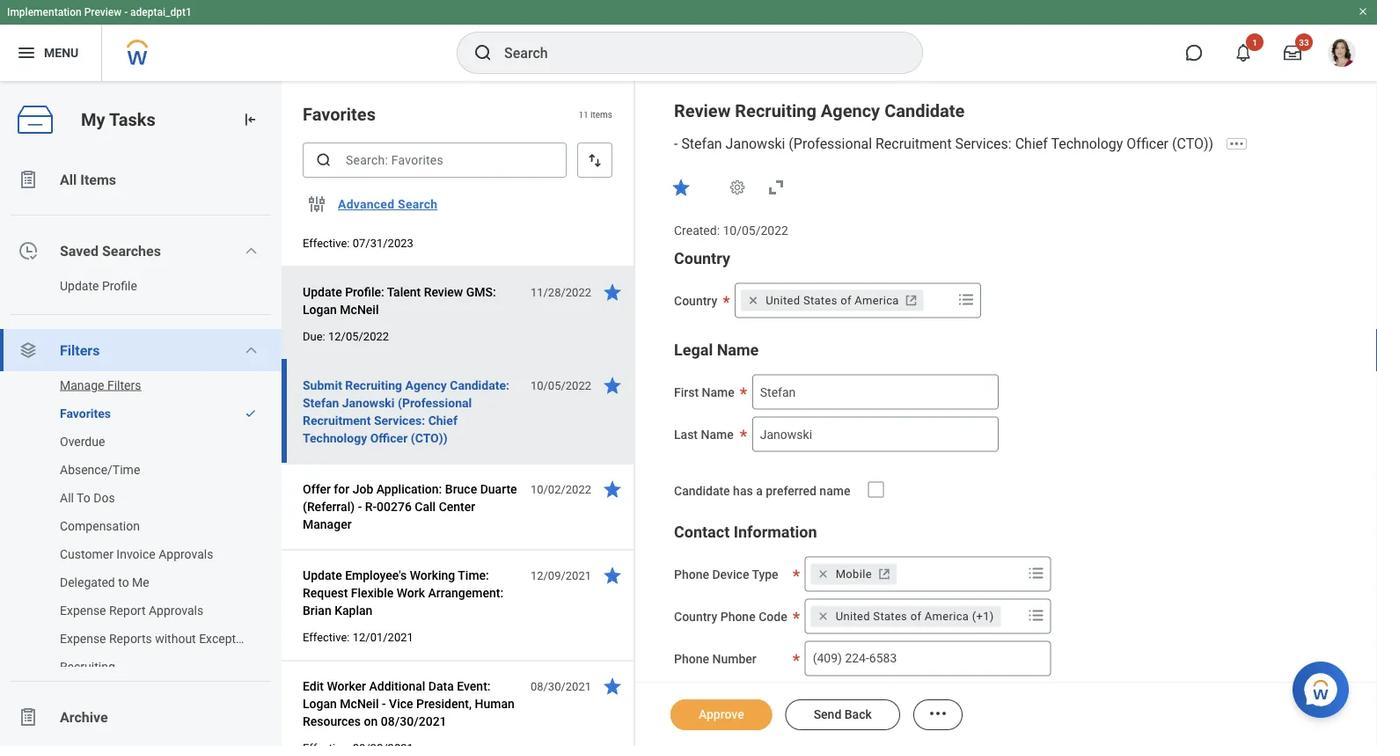 Task type: locate. For each thing, give the bounding box(es) containing it.
update employee's working time: request flexible work arrangement: brian kaplan button
[[303, 565, 521, 621]]

1 chevron down image from the top
[[244, 244, 258, 258]]

recruiting up archive
[[60, 660, 115, 674]]

mcneil for profile:
[[340, 302, 379, 317]]

clipboard image for all items
[[18, 169, 39, 190]]

officer inside submit recruiting agency candidate: stefan janowski (professional recruitment services: chief technology officer (cto))
[[370, 431, 408, 445]]

1 horizontal spatial america
[[925, 610, 969, 623]]

united for country phone code
[[836, 610, 870, 623]]

1 horizontal spatial prompts image
[[1026, 563, 1047, 584]]

contact information button
[[674, 523, 817, 541]]

12/09/2021
[[531, 569, 591, 582]]

mobile, press delete to clear value, ctrl + enter opens in new window. option
[[811, 563, 897, 585]]

0 vertical spatial recruitment
[[876, 135, 952, 152]]

0 horizontal spatial -
[[124, 6, 128, 18]]

2 chevron down image from the top
[[244, 343, 258, 357]]

all to dos button
[[0, 484, 264, 512]]

manage filters
[[60, 378, 141, 392]]

0 vertical spatial agency
[[821, 100, 880, 121]]

without
[[155, 631, 196, 646]]

name for first name
[[702, 385, 735, 400]]

33 button
[[1273, 33, 1313, 72]]

logan up due:
[[303, 302, 337, 317]]

1 horizontal spatial united
[[836, 610, 870, 623]]

america for country phone code
[[925, 610, 969, 623]]

2 vertical spatial phone
[[674, 651, 709, 666]]

1 vertical spatial logan
[[303, 697, 337, 711]]

0 vertical spatial (professional
[[789, 135, 872, 152]]

1 logan from the top
[[303, 302, 337, 317]]

janowski inside submit recruiting agency candidate: stefan janowski (professional recruitment services: chief technology officer (cto))
[[342, 396, 395, 410]]

2 horizontal spatial recruiting
[[735, 100, 816, 121]]

customer invoice approvals button
[[0, 540, 264, 568]]

send back
[[814, 708, 872, 722]]

0 vertical spatial -
[[124, 6, 128, 18]]

Phone Number text field
[[805, 641, 1051, 676]]

action bar region
[[635, 682, 1377, 746]]

1 horizontal spatial agency
[[821, 100, 880, 121]]

1 vertical spatial officer
[[370, 431, 408, 445]]

1 vertical spatial phone
[[720, 609, 756, 624]]

mcneil inside edit worker additional data event: logan mcneil - vice president, human resources on 08/30/2021
[[340, 697, 379, 711]]

contact
[[674, 523, 730, 541]]

3 country from the top
[[674, 609, 717, 624]]

x small image up the 'legal name'
[[745, 292, 762, 309]]

all left 'items'
[[60, 171, 77, 188]]

created:
[[674, 223, 720, 238]]

update left the profile: in the top of the page
[[303, 285, 342, 299]]

chevron down image
[[244, 244, 258, 258], [244, 343, 258, 357]]

prompts image up prompts icon
[[1026, 563, 1047, 584]]

1 vertical spatial favorites
[[60, 406, 111, 421]]

clipboard image left archive
[[18, 707, 39, 728]]

candidate up - stefan janowski (professional recruitment services: chief technology officer (cto))
[[885, 100, 965, 121]]

2 mcneil from the top
[[340, 697, 379, 711]]

data
[[428, 679, 454, 693]]

0 horizontal spatial x small image
[[745, 292, 762, 309]]

1 vertical spatial 08/30/2021
[[381, 714, 447, 729]]

0 horizontal spatial united
[[766, 294, 800, 307]]

menu button
[[0, 25, 101, 81]]

search image inside menu banner
[[473, 42, 494, 63]]

star image for 10/02/2022
[[602, 479, 623, 500]]

0 vertical spatial chevron down image
[[244, 244, 258, 258]]

1 list from the top
[[0, 158, 282, 746]]

invoice
[[116, 547, 156, 561]]

related actions image
[[927, 703, 949, 724]]

update down 'saved'
[[60, 279, 99, 293]]

0 horizontal spatial chief
[[428, 413, 458, 428]]

phone left number at the bottom
[[674, 651, 709, 666]]

name for legal name
[[717, 341, 759, 359]]

approvals up 'without' at the left of the page
[[149, 603, 203, 618]]

recruiting up fullscreen icon
[[735, 100, 816, 121]]

0 vertical spatial country
[[674, 249, 730, 268]]

1 horizontal spatial of
[[911, 610, 922, 623]]

x small image
[[745, 292, 762, 309], [815, 607, 832, 625]]

0 vertical spatial 08/30/2021
[[531, 680, 591, 693]]

america inside option
[[925, 610, 969, 623]]

0 vertical spatial officer
[[1127, 135, 1169, 152]]

star image
[[671, 177, 692, 198], [602, 282, 623, 303], [602, 375, 623, 396], [602, 479, 623, 500], [602, 565, 623, 586], [602, 676, 623, 697]]

review down search workday search field
[[674, 100, 731, 121]]

justify image
[[16, 42, 37, 63]]

of for country phone code
[[911, 610, 922, 623]]

center
[[439, 499, 475, 514]]

- right preview at left
[[124, 6, 128, 18]]

united for country
[[766, 294, 800, 307]]

america left (+1)
[[925, 610, 969, 623]]

back
[[845, 708, 872, 722]]

exceptions
[[199, 631, 259, 646]]

agency for candidate
[[821, 100, 880, 121]]

0 vertical spatial effective:
[[303, 236, 350, 249]]

list
[[0, 158, 282, 746], [0, 371, 282, 681]]

prompts image right ext link image
[[956, 289, 977, 310]]

1 vertical spatial filters
[[107, 378, 141, 392]]

clipboard image left "all items"
[[18, 169, 39, 190]]

1 vertical spatial review
[[424, 285, 463, 299]]

logan inside edit worker additional data event: logan mcneil - vice president, human resources on 08/30/2021
[[303, 697, 337, 711]]

flexible
[[351, 586, 394, 600]]

2 vertical spatial country
[[674, 609, 717, 624]]

united inside option
[[836, 610, 870, 623]]

1 horizontal spatial filters
[[107, 378, 141, 392]]

10/05/2022
[[723, 223, 788, 238], [531, 379, 591, 392]]

manage
[[60, 378, 104, 392]]

0 horizontal spatial review
[[424, 285, 463, 299]]

additional
[[369, 679, 425, 693]]

stefan up created:
[[681, 135, 722, 152]]

kaplan
[[335, 603, 373, 618]]

update inside list
[[60, 279, 99, 293]]

08/30/2021 down vice
[[381, 714, 447, 729]]

of left ext link image
[[841, 294, 852, 307]]

agency
[[821, 100, 880, 121], [405, 378, 447, 392]]

overdue button
[[0, 428, 264, 456]]

1 vertical spatial x small image
[[815, 607, 832, 625]]

device
[[712, 567, 749, 582]]

1 vertical spatial agency
[[405, 378, 447, 392]]

2 list from the top
[[0, 371, 282, 681]]

1 vertical spatial states
[[873, 610, 907, 623]]

compensation
[[60, 519, 140, 533]]

mobile element
[[836, 566, 872, 582]]

(professional down candidate:
[[398, 396, 472, 410]]

2 logan from the top
[[303, 697, 337, 711]]

00276
[[377, 499, 412, 514]]

candidate:
[[450, 378, 510, 392]]

(professional down review recruiting agency candidate
[[789, 135, 872, 152]]

0 vertical spatial all
[[60, 171, 77, 188]]

x small image inside united states of america, press delete to clear value, ctrl + enter opens in new window. option
[[745, 292, 762, 309]]

1 vertical spatial america
[[925, 610, 969, 623]]

delegated
[[60, 575, 115, 590]]

1 country from the top
[[674, 249, 730, 268]]

1 horizontal spatial technology
[[1051, 135, 1123, 152]]

president,
[[416, 697, 472, 711]]

0 vertical spatial name
[[717, 341, 759, 359]]

0 vertical spatial expense
[[60, 603, 106, 618]]

(professional
[[789, 135, 872, 152], [398, 396, 472, 410]]

filters up favorites button
[[107, 378, 141, 392]]

on
[[364, 714, 378, 729]]

0 horizontal spatial agency
[[405, 378, 447, 392]]

country up phone number
[[674, 609, 717, 624]]

1 expense from the top
[[60, 603, 106, 618]]

candidate has a preferred name
[[674, 484, 850, 498]]

states for country phone code
[[873, 610, 907, 623]]

1 effective: from the top
[[303, 236, 350, 249]]

expense reports without exceptions button
[[0, 625, 264, 653]]

1 horizontal spatial chief
[[1015, 135, 1048, 152]]

- left vice
[[382, 697, 386, 711]]

recruiting for submit
[[345, 378, 402, 392]]

a
[[756, 484, 763, 498]]

update for update employee's working time: request flexible work arrangement: brian kaplan
[[303, 568, 342, 583]]

states inside united states of america (+1) element
[[873, 610, 907, 623]]

1 horizontal spatial x small image
[[815, 607, 832, 625]]

x small image down x small image
[[815, 607, 832, 625]]

0 horizontal spatial candidate
[[674, 484, 730, 498]]

1 vertical spatial all
[[60, 491, 74, 505]]

1 vertical spatial stefan
[[303, 396, 339, 410]]

1 horizontal spatial states
[[873, 610, 907, 623]]

review left gms:
[[424, 285, 463, 299]]

0 horizontal spatial janowski
[[342, 396, 395, 410]]

america inside option
[[855, 294, 899, 307]]

work
[[397, 586, 425, 600]]

update employee's working time: request flexible work arrangement: brian kaplan
[[303, 568, 503, 618]]

star image for 10/05/2022
[[602, 375, 623, 396]]

menu
[[44, 45, 79, 60]]

1 horizontal spatial search image
[[473, 42, 494, 63]]

effective: for effective: 12/01/2021
[[303, 631, 350, 644]]

logan for update
[[303, 302, 337, 317]]

- inside edit worker additional data event: logan mcneil - vice president, human resources on 08/30/2021
[[382, 697, 386, 711]]

mcneil inside update profile: talent review gms: logan mcneil
[[340, 302, 379, 317]]

offer for job application: bruce duarte (referral) ‎- r-00276 call center manager button
[[303, 479, 521, 535]]

2 expense from the top
[[60, 631, 106, 646]]

gear image
[[729, 178, 746, 196]]

recruiting inside submit recruiting agency candidate: stefan janowski (professional recruitment services: chief technology officer (cto))
[[345, 378, 402, 392]]

10/02/2022
[[531, 483, 591, 496]]

1 vertical spatial expense
[[60, 631, 106, 646]]

check image
[[245, 407, 257, 420]]

0 vertical spatial of
[[841, 294, 852, 307]]

1 vertical spatial approvals
[[149, 603, 203, 618]]

1 horizontal spatial 10/05/2022
[[723, 223, 788, 238]]

all items
[[60, 171, 116, 188]]

expense for expense report approvals
[[60, 603, 106, 618]]

due: 12/05/2022
[[303, 330, 389, 343]]

- right 'sort' image
[[674, 135, 678, 152]]

effective: down brian
[[303, 631, 350, 644]]

america for country
[[855, 294, 899, 307]]

phone left "code"
[[720, 609, 756, 624]]

0 vertical spatial united
[[766, 294, 800, 307]]

0 vertical spatial (cto))
[[1172, 135, 1214, 152]]

all left to
[[60, 491, 74, 505]]

2 country from the top
[[674, 294, 717, 308]]

0 vertical spatial chief
[[1015, 135, 1048, 152]]

mcneil down the profile: in the top of the page
[[340, 302, 379, 317]]

stefan down submit at the left of the page
[[303, 396, 339, 410]]

1 horizontal spatial janowski
[[726, 135, 785, 152]]

legal name group
[[674, 339, 1342, 452]]

0 horizontal spatial stefan
[[303, 396, 339, 410]]

0 horizontal spatial search image
[[315, 151, 333, 169]]

agency for candidate:
[[405, 378, 447, 392]]

my
[[81, 109, 105, 130]]

1 horizontal spatial favorites
[[303, 104, 376, 125]]

search image
[[473, 42, 494, 63], [315, 151, 333, 169]]

technology inside submit recruiting agency candidate: stefan janowski (professional recruitment services: chief technology officer (cto))
[[303, 431, 367, 445]]

candidate up contact
[[674, 484, 730, 498]]

all items button
[[0, 158, 282, 201]]

1 vertical spatial effective:
[[303, 631, 350, 644]]

name right last
[[701, 427, 734, 442]]

2 clipboard image from the top
[[18, 707, 39, 728]]

1 vertical spatial of
[[911, 610, 922, 623]]

0 horizontal spatial officer
[[370, 431, 408, 445]]

update inside update employee's working time: request flexible work arrangement: brian kaplan
[[303, 568, 342, 583]]

1 vertical spatial clipboard image
[[18, 707, 39, 728]]

country inside contact information group
[[674, 609, 717, 624]]

name right first
[[702, 385, 735, 400]]

united states of america, press delete to clear value, ctrl + enter opens in new window. option
[[741, 290, 924, 311]]

duarte
[[480, 482, 517, 496]]

america left ext link image
[[855, 294, 899, 307]]

0 horizontal spatial services:
[[374, 413, 425, 428]]

expense left reports at the left bottom of page
[[60, 631, 106, 646]]

-
[[124, 6, 128, 18], [674, 135, 678, 152], [382, 697, 386, 711]]

0 horizontal spatial of
[[841, 294, 852, 307]]

united states of america (+1), press delete to clear value. option
[[811, 606, 1001, 627]]

absence/time button
[[0, 456, 264, 484]]

1 vertical spatial janowski
[[342, 396, 395, 410]]

search image inside item list element
[[315, 151, 333, 169]]

review inside update profile: talent review gms: logan mcneil
[[424, 285, 463, 299]]

country down country button at top
[[674, 294, 717, 308]]

0 vertical spatial mcneil
[[340, 302, 379, 317]]

1 vertical spatial services:
[[374, 413, 425, 428]]

update inside update profile: talent review gms: logan mcneil
[[303, 285, 342, 299]]

1 horizontal spatial officer
[[1127, 135, 1169, 152]]

10/05/2022 down gear icon at the right top
[[723, 223, 788, 238]]

First Name text field
[[752, 374, 999, 410]]

1 vertical spatial (cto))
[[411, 431, 448, 445]]

1 vertical spatial (professional
[[398, 396, 472, 410]]

0 vertical spatial search image
[[473, 42, 494, 63]]

update up request
[[303, 568, 342, 583]]

brian
[[303, 603, 331, 618]]

janowski up gear icon at the right top
[[726, 135, 785, 152]]

all
[[60, 171, 77, 188], [60, 491, 74, 505]]

x small image
[[815, 565, 832, 583]]

1 vertical spatial mcneil
[[340, 697, 379, 711]]

08/30/2021 inside edit worker additional data event: logan mcneil - vice president, human resources on 08/30/2021
[[381, 714, 447, 729]]

recruitment inside submit recruiting agency candidate: stefan janowski (professional recruitment services: chief technology officer (cto))
[[303, 413, 371, 428]]

0 horizontal spatial favorites
[[60, 406, 111, 421]]

contact information
[[674, 523, 817, 541]]

1 vertical spatial name
[[702, 385, 735, 400]]

1 horizontal spatial candidate
[[885, 100, 965, 121]]

0 vertical spatial favorites
[[303, 104, 376, 125]]

mcneil up on in the bottom left of the page
[[340, 697, 379, 711]]

1 horizontal spatial recruiting
[[345, 378, 402, 392]]

united
[[766, 294, 800, 307], [836, 610, 870, 623]]

1 mcneil from the top
[[340, 302, 379, 317]]

advanced
[[338, 197, 395, 211]]

janowski down submit at the left of the page
[[342, 396, 395, 410]]

dos
[[93, 491, 115, 505]]

profile logan mcneil image
[[1328, 39, 1356, 70]]

- stefan janowski (professional recruitment services: chief technology officer (cto)) element
[[674, 135, 1224, 152]]

clipboard image inside archive "button"
[[18, 707, 39, 728]]

1 horizontal spatial recruitment
[[876, 135, 952, 152]]

close environment banner image
[[1358, 6, 1368, 17]]

logan inside update profile: talent review gms: logan mcneil
[[303, 302, 337, 317]]

1 horizontal spatial services:
[[955, 135, 1012, 152]]

10/05/2022 right candidate:
[[531, 379, 591, 392]]

filters up the manage
[[60, 342, 100, 359]]

phone device type
[[674, 567, 778, 582]]

united inside option
[[766, 294, 800, 307]]

phone left device
[[674, 567, 709, 582]]

0 horizontal spatial 08/30/2021
[[381, 714, 447, 729]]

0 vertical spatial logan
[[303, 302, 337, 317]]

0 vertical spatial states
[[803, 294, 837, 307]]

of inside option
[[841, 294, 852, 307]]

effective: down configure icon
[[303, 236, 350, 249]]

of up phone number text box
[[911, 610, 922, 623]]

2 effective: from the top
[[303, 631, 350, 644]]

name
[[717, 341, 759, 359], [702, 385, 735, 400], [701, 427, 734, 442]]

resources
[[303, 714, 361, 729]]

‎-
[[358, 499, 362, 514]]

clipboard image inside the all items button
[[18, 169, 39, 190]]

approvals right invoice
[[159, 547, 213, 561]]

prompts image
[[956, 289, 977, 310], [1026, 563, 1047, 584]]

Search Workday  search field
[[504, 33, 886, 72]]

talent
[[387, 285, 421, 299]]

stefan inside submit recruiting agency candidate: stefan janowski (professional recruitment services: chief technology officer (cto))
[[303, 396, 339, 410]]

edit worker additional data event: logan mcneil - vice president, human resources on 08/30/2021
[[303, 679, 515, 729]]

1 clipboard image from the top
[[18, 169, 39, 190]]

1 vertical spatial chevron down image
[[244, 343, 258, 357]]

ext link image
[[903, 292, 920, 309]]

worker
[[327, 679, 366, 693]]

legal name
[[674, 341, 759, 359]]

logan down edit
[[303, 697, 337, 711]]

agency inside submit recruiting agency candidate: stefan janowski (professional recruitment services: chief technology officer (cto))
[[405, 378, 447, 392]]

0 vertical spatial technology
[[1051, 135, 1123, 152]]

1 all from the top
[[60, 171, 77, 188]]

mcneil
[[340, 302, 379, 317], [340, 697, 379, 711]]

0 horizontal spatial prompts image
[[956, 289, 977, 310]]

0 vertical spatial 10/05/2022
[[723, 223, 788, 238]]

sort image
[[586, 151, 604, 169]]

0 horizontal spatial recruiting
[[60, 660, 115, 674]]

0 horizontal spatial recruitment
[[303, 413, 371, 428]]

recruiting right submit at the left of the page
[[345, 378, 402, 392]]

filters
[[60, 342, 100, 359], [107, 378, 141, 392]]

country for country phone code
[[674, 609, 717, 624]]

2 vertical spatial name
[[701, 427, 734, 442]]

states inside united states of america element
[[803, 294, 837, 307]]

2 vertical spatial recruiting
[[60, 660, 115, 674]]

approvals for expense report approvals
[[149, 603, 203, 618]]

edit
[[303, 679, 324, 693]]

legal name button
[[674, 341, 759, 359]]

transformation import image
[[241, 111, 259, 128]]

x small image for country
[[745, 292, 762, 309]]

all to dos
[[60, 491, 115, 505]]

(cto))
[[1172, 135, 1214, 152], [411, 431, 448, 445]]

expense down delegated
[[60, 603, 106, 618]]

0 vertical spatial america
[[855, 294, 899, 307]]

phone
[[674, 567, 709, 582], [720, 609, 756, 624], [674, 651, 709, 666]]

update profile: talent review gms: logan mcneil
[[303, 285, 496, 317]]

list containing manage filters
[[0, 371, 282, 681]]

08/30/2021 right event:
[[531, 680, 591, 693]]

0 vertical spatial filters
[[60, 342, 100, 359]]

archive button
[[0, 696, 282, 738]]

2 all from the top
[[60, 491, 74, 505]]

x small image inside united states of america (+1), press delete to clear value. option
[[815, 607, 832, 625]]

of inside option
[[911, 610, 922, 623]]

clipboard image
[[18, 169, 39, 190], [18, 707, 39, 728]]

country down created:
[[674, 249, 730, 268]]

offer for job application: bruce duarte (referral) ‎- r-00276 call center manager
[[303, 482, 517, 532]]

0 horizontal spatial 10/05/2022
[[531, 379, 591, 392]]

1 vertical spatial -
[[674, 135, 678, 152]]

name right legal
[[717, 341, 759, 359]]

recruiting
[[735, 100, 816, 121], [345, 378, 402, 392], [60, 660, 115, 674]]

country button
[[674, 249, 730, 268]]

implementation
[[7, 6, 82, 18]]

saved searches
[[60, 242, 161, 259]]

services: inside submit recruiting agency candidate: stefan janowski (professional recruitment services: chief technology officer (cto))
[[374, 413, 425, 428]]

0 vertical spatial phone
[[674, 567, 709, 582]]

0 horizontal spatial (professional
[[398, 396, 472, 410]]

list containing all items
[[0, 158, 282, 746]]



Task type: vqa. For each thing, say whether or not it's contained in the screenshot.
Carlton associated with 11/30/2022
no



Task type: describe. For each thing, give the bounding box(es) containing it.
12/01/2021
[[353, 631, 413, 644]]

submit recruiting agency candidate: stefan janowski (professional recruitment services: chief technology officer (cto))
[[303, 378, 510, 445]]

approve button
[[671, 700, 772, 730]]

update for update profile: talent review gms: logan mcneil
[[303, 285, 342, 299]]

menu banner
[[0, 0, 1377, 81]]

last
[[674, 427, 698, 442]]

effective: for effective: 07/31/2023
[[303, 236, 350, 249]]

time:
[[458, 568, 489, 583]]

working
[[410, 568, 455, 583]]

profile
[[102, 279, 137, 293]]

saved searches button
[[0, 230, 282, 272]]

implementation preview -   adeptai_dpt1
[[7, 6, 192, 18]]

bruce
[[445, 482, 477, 496]]

submit
[[303, 378, 342, 392]]

prompts image for phone device type
[[1026, 563, 1047, 584]]

manage filters button
[[0, 371, 264, 400]]

inbox large image
[[1284, 44, 1302, 62]]

update profile
[[60, 279, 137, 293]]

manager
[[303, 517, 352, 532]]

x small image for country phone code
[[815, 607, 832, 625]]

all for all to dos
[[60, 491, 74, 505]]

delegated to me button
[[0, 568, 264, 597]]

archive
[[60, 709, 108, 726]]

has
[[733, 484, 753, 498]]

human
[[475, 697, 515, 711]]

item list element
[[282, 81, 635, 746]]

star image for due: 12/05/2022
[[602, 282, 623, 303]]

update profile: talent review gms: logan mcneil button
[[303, 282, 521, 320]]

(+1)
[[972, 610, 994, 623]]

edit worker additional data event: logan mcneil - vice president, human resources on 08/30/2021 button
[[303, 676, 521, 732]]

1 horizontal spatial review
[[674, 100, 731, 121]]

application:
[[376, 482, 442, 496]]

recruiting for review
[[735, 100, 816, 121]]

name
[[820, 484, 850, 498]]

Search: Favorites text field
[[303, 143, 567, 178]]

(cto)) inside submit recruiting agency candidate: stefan janowski (professional recruitment services: chief technology officer (cto))
[[411, 431, 448, 445]]

ext link image
[[875, 565, 893, 583]]

11/28/2022
[[531, 286, 591, 299]]

0 vertical spatial janowski
[[726, 135, 785, 152]]

phone for phone number
[[674, 651, 709, 666]]

chevron down image for filters
[[244, 343, 258, 357]]

filters inside button
[[107, 378, 141, 392]]

arrangement:
[[428, 586, 503, 600]]

favorites inside button
[[60, 406, 111, 421]]

advanced search
[[338, 197, 438, 211]]

(professional inside submit recruiting agency candidate: stefan janowski (professional recruitment services: chief technology officer (cto))
[[398, 396, 472, 410]]

compensation button
[[0, 512, 264, 540]]

offer
[[303, 482, 331, 496]]

searches
[[102, 242, 161, 259]]

recruiting inside button
[[60, 660, 115, 674]]

united states of america (+1)
[[836, 610, 994, 623]]

Last Name text field
[[752, 417, 999, 452]]

saved
[[60, 242, 99, 259]]

- inside menu banner
[[124, 6, 128, 18]]

filters inside dropdown button
[[60, 342, 100, 359]]

legal
[[674, 341, 713, 359]]

0 vertical spatial services:
[[955, 135, 1012, 152]]

all for all items
[[60, 171, 77, 188]]

logan for edit
[[303, 697, 337, 711]]

effective: 07/31/2023
[[303, 236, 413, 249]]

perspective image
[[18, 340, 39, 361]]

2 horizontal spatial -
[[674, 135, 678, 152]]

event:
[[457, 679, 491, 693]]

notifications large image
[[1235, 44, 1252, 62]]

phone number
[[674, 651, 757, 666]]

employee's
[[345, 568, 407, 583]]

prompts image
[[1026, 605, 1047, 626]]

report
[[109, 603, 146, 618]]

preview
[[84, 6, 122, 18]]

r-
[[365, 499, 377, 514]]

1 horizontal spatial stefan
[[681, 135, 722, 152]]

first name
[[674, 385, 735, 400]]

submit recruiting agency candidate: stefan janowski (professional recruitment services: chief technology officer (cto)) button
[[303, 375, 521, 449]]

my tasks
[[81, 109, 155, 130]]

customer
[[60, 547, 113, 561]]

call
[[415, 499, 436, 514]]

recruiting button
[[0, 653, 264, 681]]

mcneil for worker
[[340, 697, 379, 711]]

clock check image
[[18, 240, 39, 261]]

expense for expense reports without exceptions
[[60, 631, 106, 646]]

11 items
[[579, 109, 612, 120]]

1 vertical spatial candidate
[[674, 484, 730, 498]]

code
[[759, 609, 787, 624]]

star image for effective: 12/01/2021
[[602, 565, 623, 586]]

prompts image for country
[[956, 289, 977, 310]]

filters button
[[0, 329, 282, 371]]

country phone code
[[674, 609, 787, 624]]

mobile
[[836, 567, 872, 581]]

approvals for customer invoice approvals
[[159, 547, 213, 561]]

1 horizontal spatial 08/30/2021
[[531, 680, 591, 693]]

type
[[752, 567, 778, 582]]

country for country button at top
[[674, 249, 730, 268]]

last name
[[674, 427, 734, 442]]

chevron down image for saved searches
[[244, 244, 258, 258]]

number
[[712, 651, 757, 666]]

1
[[1252, 37, 1257, 48]]

absence/time
[[60, 462, 140, 477]]

configure image
[[306, 194, 327, 215]]

first
[[674, 385, 699, 400]]

my tasks element
[[0, 81, 282, 746]]

of for country
[[841, 294, 852, 307]]

12/05/2022
[[328, 330, 389, 343]]

to
[[118, 575, 129, 590]]

customer invoice approvals
[[60, 547, 213, 561]]

contact information group
[[674, 521, 1342, 746]]

review recruiting agency candidate
[[674, 100, 965, 121]]

10/05/2022 inside item list element
[[531, 379, 591, 392]]

name for last name
[[701, 427, 734, 442]]

information
[[734, 523, 817, 541]]

update for update profile
[[60, 279, 99, 293]]

profile:
[[345, 285, 384, 299]]

1 horizontal spatial (cto))
[[1172, 135, 1214, 152]]

favorites inside item list element
[[303, 104, 376, 125]]

united states of america element
[[766, 293, 899, 308]]

send
[[814, 708, 842, 722]]

overdue
[[60, 434, 105, 449]]

clipboard image for archive
[[18, 707, 39, 728]]

request
[[303, 586, 348, 600]]

for
[[334, 482, 350, 496]]

phone for phone device type
[[674, 567, 709, 582]]

created: 10/05/2022
[[674, 223, 788, 238]]

33
[[1299, 37, 1309, 48]]

job
[[353, 482, 373, 496]]

chief inside submit recruiting agency candidate: stefan janowski (professional recruitment services: chief technology officer (cto))
[[428, 413, 458, 428]]

expense report approvals button
[[0, 597, 264, 625]]

united states of america (+1) element
[[836, 608, 994, 624]]

gms:
[[466, 285, 496, 299]]

1 button
[[1224, 33, 1264, 72]]

united states of america
[[766, 294, 899, 307]]

states for country
[[803, 294, 837, 307]]

country group
[[674, 248, 1342, 318]]

fullscreen image
[[766, 177, 787, 198]]



